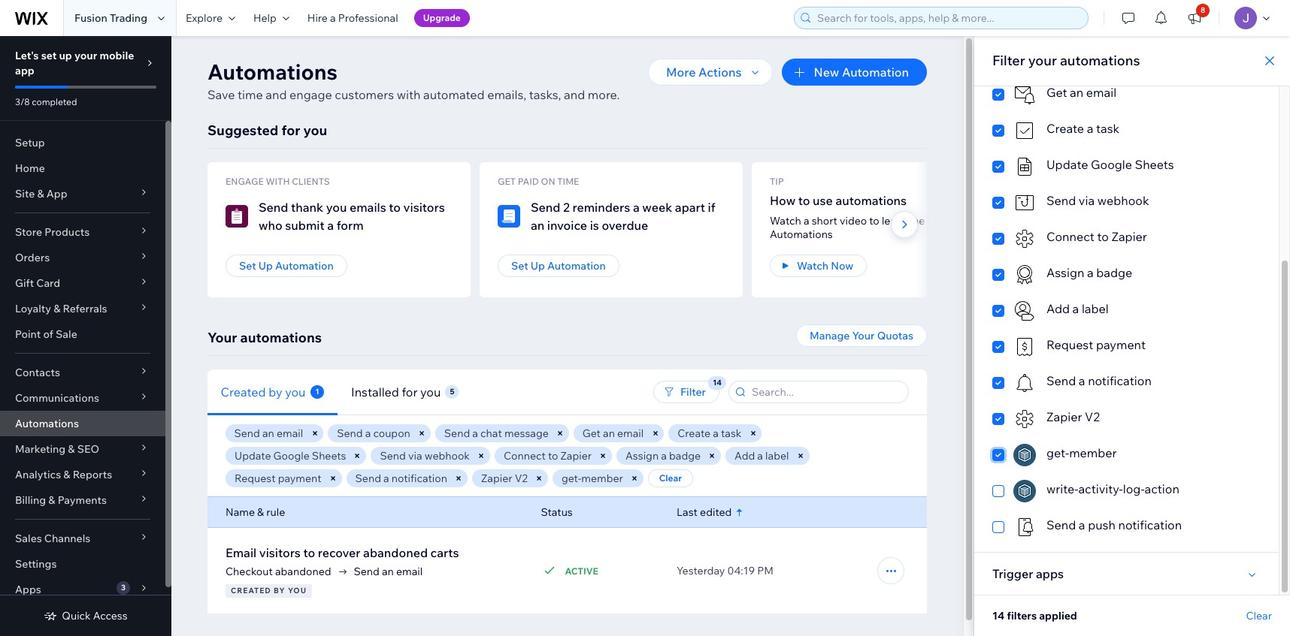 Task type: vqa. For each thing, say whether or not it's contained in the screenshot.
the Wix Restaurants Menus (New) icon
no



Task type: describe. For each thing, give the bounding box(es) containing it.
app
[[46, 187, 67, 201]]

zapier down the send a chat message
[[481, 472, 512, 486]]

who
[[259, 218, 282, 233]]

get an email inside option
[[1047, 85, 1117, 100]]

paid
[[518, 176, 539, 187]]

site & app
[[15, 187, 67, 201]]

yesterday 04:19 pm
[[677, 565, 774, 578]]

apps
[[1036, 567, 1064, 582]]

5
[[450, 387, 454, 397]]

let's
[[15, 49, 39, 62]]

orders button
[[0, 245, 165, 271]]

to left learn
[[869, 214, 880, 228]]

to left 'use'
[[798, 193, 810, 208]]

category image for update google sheets
[[1014, 156, 1036, 178]]

connect to zapier inside checkbox
[[1047, 229, 1147, 244]]

payments
[[58, 494, 107, 508]]

& for marketing
[[68, 443, 75, 456]]

2 vertical spatial notification
[[1118, 518, 1182, 533]]

via inside option
[[1079, 193, 1095, 208]]

Search... field
[[747, 382, 904, 403]]

filter for filter
[[680, 386, 706, 399]]

Get an email checkbox
[[992, 83, 1261, 106]]

marketing
[[15, 443, 66, 456]]

& for analytics
[[63, 468, 70, 482]]

get- inside option
[[1047, 446, 1069, 461]]

0 horizontal spatial clear button
[[648, 470, 693, 488]]

0 horizontal spatial member
[[581, 472, 623, 486]]

1
[[315, 387, 319, 397]]

send down email visitors to recover abandoned carts at bottom left
[[354, 565, 380, 579]]

site
[[15, 187, 35, 201]]

create inside create a task option
[[1047, 121, 1084, 136]]

automation inside button
[[842, 65, 909, 80]]

to down message
[[548, 450, 558, 463]]

last edited
[[677, 506, 732, 520]]

a inside send 2 reminders a week apart if an invoice is overdue
[[633, 200, 640, 215]]

coupon
[[374, 427, 411, 441]]

seo
[[77, 443, 99, 456]]

add inside checkbox
[[1047, 301, 1070, 317]]

category image for send a push notification
[[1014, 517, 1036, 539]]

badge inside checkbox
[[1096, 265, 1133, 280]]

set up automation button for submit
[[226, 255, 347, 277]]

hire a professional
[[307, 11, 398, 25]]

mobile
[[100, 49, 134, 62]]

add a label inside add a label checkbox
[[1047, 301, 1109, 317]]

sale
[[56, 328, 77, 341]]

0 horizontal spatial update
[[235, 450, 271, 463]]

of inside 'tip how to use automations watch a short video to learn the basics of wix automations'
[[961, 214, 971, 228]]

automated
[[423, 87, 485, 102]]

contacts button
[[0, 360, 165, 386]]

1 vertical spatial label
[[765, 450, 789, 463]]

create a task inside create a task option
[[1047, 121, 1120, 136]]

loyalty
[[15, 302, 51, 316]]

fusion
[[74, 11, 107, 25]]

completed
[[32, 96, 77, 108]]

0 horizontal spatial badge
[[669, 450, 701, 463]]

billing & payments button
[[0, 488, 165, 514]]

home link
[[0, 156, 165, 181]]

0 horizontal spatial v2
[[515, 472, 528, 486]]

edited
[[700, 506, 732, 520]]

filters
[[1007, 610, 1037, 623]]

for for installed
[[402, 385, 418, 400]]

save
[[208, 87, 235, 102]]

a inside option
[[1087, 121, 1093, 136]]

short
[[812, 214, 837, 228]]

1 vertical spatial send an email
[[354, 565, 423, 579]]

view summary
[[765, 564, 850, 579]]

billing & payments
[[15, 494, 107, 508]]

push
[[1088, 518, 1116, 533]]

manage your quotas button
[[796, 325, 927, 347]]

category image for write-activity-log-action
[[1014, 480, 1036, 503]]

installed for you
[[351, 385, 441, 400]]

update inside option
[[1047, 157, 1088, 172]]

send a chat message
[[445, 427, 549, 441]]

0 horizontal spatial request payment
[[235, 472, 321, 486]]

filter your automations
[[992, 52, 1140, 69]]

settings link
[[0, 552, 165, 577]]

& for site
[[37, 187, 44, 201]]

send via webhook inside option
[[1047, 193, 1149, 208]]

automations inside 'tip how to use automations watch a short video to learn the basics of wix automations'
[[836, 193, 907, 208]]

0 horizontal spatial assign a badge
[[626, 450, 701, 463]]

gift card
[[15, 277, 60, 290]]

quick access button
[[44, 610, 128, 623]]

get
[[498, 176, 516, 187]]

1 vertical spatial create a task
[[678, 427, 742, 441]]

reports
[[73, 468, 112, 482]]

let's set up your mobile app
[[15, 49, 134, 77]]

more actions button
[[648, 59, 773, 86]]

request inside option
[[1047, 338, 1093, 353]]

send 2 reminders a week apart if an invoice is overdue
[[531, 200, 715, 233]]

created by you
[[231, 586, 307, 596]]

send left chat
[[445, 427, 470, 441]]

3/8
[[15, 96, 30, 108]]

products
[[45, 226, 90, 239]]

automations for automations save time and engage customers with automated emails, tasks, and more.
[[208, 59, 338, 85]]

zapier v2 inside option
[[1047, 410, 1100, 425]]

1 vertical spatial get an email
[[583, 427, 644, 441]]

settings
[[15, 558, 57, 571]]

send inside option
[[1047, 193, 1076, 208]]

label inside checkbox
[[1082, 301, 1109, 317]]

hire
[[307, 11, 328, 25]]

how
[[770, 193, 796, 208]]

engage
[[226, 176, 264, 187]]

0 horizontal spatial get-
[[562, 472, 581, 486]]

1 vertical spatial update google sheets
[[235, 450, 346, 463]]

2 horizontal spatial automations
[[1060, 52, 1140, 69]]

analytics & reports button
[[0, 462, 165, 488]]

a inside "send thank you emails to visitors who submit a form"
[[327, 218, 334, 233]]

automations save time and engage customers with automated emails, tasks, and more.
[[208, 59, 620, 102]]

manage
[[810, 329, 850, 343]]

category image for create a task
[[1014, 120, 1036, 142]]

0 horizontal spatial create
[[678, 427, 711, 441]]

Assign a badge checkbox
[[992, 264, 1261, 286]]

send a coupon
[[337, 427, 411, 441]]

to inside checkbox
[[1097, 229, 1109, 244]]

0 horizontal spatial add
[[735, 450, 755, 463]]

send inside send 2 reminders a week apart if an invoice is overdue
[[531, 200, 561, 215]]

1 vertical spatial get-member
[[562, 472, 623, 486]]

0 vertical spatial abandoned
[[363, 546, 428, 561]]

set for send thank you emails to visitors who submit a form
[[239, 259, 256, 273]]

1 vertical spatial google
[[273, 450, 310, 463]]

message
[[505, 427, 549, 441]]

more actions
[[666, 65, 742, 80]]

learn
[[882, 214, 906, 228]]

sales channels
[[15, 532, 90, 546]]

assign a badge inside checkbox
[[1047, 265, 1133, 280]]

1 vertical spatial get
[[583, 427, 601, 441]]

communications
[[15, 392, 99, 405]]

loyalty & referrals
[[15, 302, 107, 316]]

0 horizontal spatial connect
[[504, 450, 546, 463]]

store products button
[[0, 220, 165, 245]]

view summary button
[[747, 558, 868, 585]]

Search for tools, apps, help & more... field
[[813, 8, 1083, 29]]

v2 inside option
[[1085, 410, 1100, 425]]

log-
[[1123, 482, 1145, 497]]

created
[[231, 586, 271, 596]]

the
[[909, 214, 925, 228]]

up for send thank you emails to visitors who submit a form
[[258, 259, 273, 273]]

Send a push notification checkbox
[[992, 517, 1261, 539]]

to left recover
[[303, 546, 315, 561]]

0 horizontal spatial send an email
[[235, 427, 304, 441]]

0 horizontal spatial send a notification
[[355, 472, 447, 486]]

week
[[642, 200, 672, 215]]

2 and from the left
[[564, 87, 585, 102]]

an inside get an email option
[[1070, 85, 1084, 100]]

category image for get an email
[[1014, 83, 1036, 106]]

chat
[[481, 427, 502, 441]]

send down send a coupon
[[355, 472, 381, 486]]

your inside let's set up your mobile app
[[74, 49, 97, 62]]

0 horizontal spatial abandoned
[[275, 565, 331, 579]]

14
[[992, 610, 1005, 623]]

a inside 'tip how to use automations watch a short video to learn the basics of wix automations'
[[804, 214, 809, 228]]

send a notification inside checkbox
[[1047, 374, 1152, 389]]

14 filters applied
[[992, 610, 1077, 623]]

fusion trading
[[74, 11, 147, 25]]

clear for the bottommost clear button
[[1246, 610, 1272, 623]]

video
[[840, 214, 867, 228]]

category image for send 2 reminders a week apart if an invoice is overdue
[[498, 205, 520, 228]]

0 vertical spatial notification
[[1088, 374, 1152, 389]]

1 vertical spatial clear button
[[1246, 610, 1272, 623]]

Update Google Sheets checkbox
[[992, 156, 1261, 178]]

marketing & seo
[[15, 443, 99, 456]]

1 vertical spatial visitors
[[259, 546, 301, 561]]

2 vertical spatial automations
[[240, 329, 322, 347]]

0 horizontal spatial via
[[408, 450, 422, 463]]

task inside option
[[1096, 121, 1120, 136]]

suggested
[[208, 122, 278, 139]]



Task type: locate. For each thing, give the bounding box(es) containing it.
1 category image from the top
[[1014, 83, 1036, 106]]

notification down coupon
[[392, 472, 447, 486]]

automation right new
[[842, 65, 909, 80]]

to right emails
[[389, 200, 401, 215]]

customers
[[335, 87, 394, 102]]

automations link
[[0, 411, 165, 437]]

0 horizontal spatial your
[[208, 329, 237, 347]]

for inside tab list
[[402, 385, 418, 400]]

0 horizontal spatial automations
[[15, 417, 79, 431]]

of left "wix"
[[961, 214, 971, 228]]

0 vertical spatial payment
[[1096, 338, 1146, 353]]

Send via webhook checkbox
[[992, 192, 1261, 214]]

1 horizontal spatial filter
[[992, 52, 1025, 69]]

v2 down message
[[515, 472, 528, 486]]

watch now
[[797, 259, 854, 273]]

send inside "send thank you emails to visitors who submit a form"
[[259, 200, 288, 215]]

you right the by
[[285, 385, 306, 400]]

request payment down add a label checkbox
[[1047, 338, 1146, 353]]

0 vertical spatial for
[[282, 122, 300, 139]]

to inside "send thank you emails to visitors who submit a form"
[[389, 200, 401, 215]]

send a notification
[[1047, 374, 1152, 389], [355, 472, 447, 486]]

automations up get an email option
[[1060, 52, 1140, 69]]

automation for send 2 reminders a week apart if an invoice is overdue
[[547, 259, 606, 273]]

get inside option
[[1047, 85, 1067, 100]]

sales
[[15, 532, 42, 546]]

get-member up status
[[562, 472, 623, 486]]

set up automation for an
[[511, 259, 606, 273]]

webhook inside option
[[1098, 193, 1149, 208]]

send a notification down coupon
[[355, 472, 447, 486]]

you
[[288, 586, 307, 596]]

0 horizontal spatial visitors
[[259, 546, 301, 561]]

4 category image from the top
[[1014, 336, 1036, 359]]

& inside popup button
[[37, 187, 44, 201]]

tip how to use automations watch a short video to learn the basics of wix automations
[[770, 176, 991, 241]]

1 and from the left
[[266, 87, 287, 102]]

time
[[238, 87, 263, 102]]

an inside send 2 reminders a week apart if an invoice is overdue
[[531, 218, 545, 233]]

Send a notification checkbox
[[992, 372, 1261, 395]]

0 horizontal spatial google
[[273, 450, 310, 463]]

request payment inside option
[[1047, 338, 1146, 353]]

category image for send via webhook
[[1014, 192, 1036, 214]]

loyalty & referrals button
[[0, 296, 165, 322]]

assign a badge up last
[[626, 450, 701, 463]]

automation down invoice
[[547, 259, 606, 273]]

and
[[266, 87, 287, 102], [564, 87, 585, 102]]

0 horizontal spatial get
[[583, 427, 601, 441]]

create a task down filter button
[[678, 427, 742, 441]]

up
[[59, 49, 72, 62]]

Create a task checkbox
[[992, 120, 1261, 142]]

communications button
[[0, 386, 165, 411]]

payment down add a label checkbox
[[1096, 338, 1146, 353]]

zapier
[[1112, 229, 1147, 244], [1047, 410, 1082, 425], [561, 450, 592, 463], [481, 472, 512, 486]]

category image for zapier v2
[[1014, 408, 1036, 431]]

suggested for you
[[208, 122, 327, 139]]

2 up from the left
[[531, 259, 545, 273]]

of left sale
[[43, 328, 53, 341]]

send a notification down request payment option
[[1047, 374, 1152, 389]]

1 vertical spatial notification
[[392, 472, 447, 486]]

1 horizontal spatial send via webhook
[[1047, 193, 1149, 208]]

get-member up activity-
[[1047, 446, 1117, 461]]

& left reports on the left bottom of the page
[[63, 468, 70, 482]]

category image
[[1014, 156, 1036, 178], [226, 205, 248, 228], [498, 205, 520, 228], [1014, 228, 1036, 250], [1014, 264, 1036, 286], [1014, 300, 1036, 323], [1014, 372, 1036, 395], [1014, 408, 1036, 431], [1014, 480, 1036, 503]]

0 vertical spatial member
[[1069, 446, 1117, 461]]

set up automation button down invoice
[[498, 255, 619, 277]]

assign a badge
[[1047, 265, 1133, 280], [626, 450, 701, 463]]

send a push notification
[[1047, 518, 1182, 533]]

automations
[[1060, 52, 1140, 69], [836, 193, 907, 208], [240, 329, 322, 347]]

1 vertical spatial task
[[721, 427, 742, 441]]

1 horizontal spatial label
[[1082, 301, 1109, 317]]

rule
[[266, 506, 285, 520]]

set for send 2 reminders a week apart if an invoice is overdue
[[511, 259, 528, 273]]

connect inside checkbox
[[1047, 229, 1095, 244]]

1 vertical spatial request
[[235, 472, 276, 486]]

with
[[397, 87, 421, 102]]

google down create a task option
[[1091, 157, 1132, 172]]

if
[[708, 200, 715, 215]]

send via webhook
[[1047, 193, 1149, 208], [380, 450, 470, 463]]

apart
[[675, 200, 705, 215]]

& for loyalty
[[53, 302, 60, 316]]

& right billing
[[48, 494, 55, 508]]

0 horizontal spatial assign
[[626, 450, 659, 463]]

your inside "button"
[[852, 329, 875, 343]]

badge up last
[[669, 450, 701, 463]]

of inside sidebar element
[[43, 328, 53, 341]]

your left quotas
[[852, 329, 875, 343]]

list
[[208, 162, 1287, 298]]

automations up video
[[836, 193, 907, 208]]

reminders
[[573, 200, 630, 215]]

1 horizontal spatial zapier v2
[[1047, 410, 1100, 425]]

send down request payment option
[[1047, 374, 1076, 389]]

automations up time
[[208, 59, 338, 85]]

2 set up automation from the left
[[511, 259, 606, 273]]

marketing & seo button
[[0, 437, 165, 462]]

1 set up automation from the left
[[239, 259, 334, 273]]

explore
[[186, 11, 223, 25]]

0 vertical spatial clear
[[659, 473, 682, 484]]

request
[[1047, 338, 1093, 353], [235, 472, 276, 486]]

0 horizontal spatial update google sheets
[[235, 450, 346, 463]]

point of sale link
[[0, 322, 165, 347]]

category image for add a label
[[1014, 300, 1036, 323]]

1 up from the left
[[258, 259, 273, 273]]

0 vertical spatial watch
[[770, 214, 801, 228]]

you for installed
[[420, 385, 441, 400]]

1 horizontal spatial your
[[1028, 52, 1057, 69]]

& left rule
[[257, 506, 264, 520]]

you inside "send thank you emails to visitors who submit a form"
[[326, 200, 347, 215]]

0 horizontal spatial send via webhook
[[380, 450, 470, 463]]

via down update google sheets option
[[1079, 193, 1095, 208]]

send via webhook down update google sheets option
[[1047, 193, 1149, 208]]

thank
[[291, 200, 323, 215]]

zapier v2 down the send a chat message
[[481, 472, 528, 486]]

payment up rule
[[278, 472, 321, 486]]

update
[[1047, 157, 1088, 172], [235, 450, 271, 463]]

2 set from the left
[[511, 259, 528, 273]]

get right message
[[583, 427, 601, 441]]

update google sheets inside option
[[1047, 157, 1174, 172]]

1 horizontal spatial update google sheets
[[1047, 157, 1174, 172]]

automations up the by
[[240, 329, 322, 347]]

send
[[1047, 193, 1076, 208], [259, 200, 288, 215], [531, 200, 561, 215], [1047, 374, 1076, 389], [235, 427, 260, 441], [337, 427, 363, 441], [445, 427, 470, 441], [380, 450, 406, 463], [355, 472, 381, 486], [1047, 518, 1076, 533], [354, 565, 380, 579]]

1 horizontal spatial set up automation
[[511, 259, 606, 273]]

webhook down update google sheets option
[[1098, 193, 1149, 208]]

send an email down email visitors to recover abandoned carts at bottom left
[[354, 565, 423, 579]]

send left 2
[[531, 200, 561, 215]]

a
[[330, 11, 336, 25], [1087, 121, 1093, 136], [633, 200, 640, 215], [804, 214, 809, 228], [327, 218, 334, 233], [1087, 265, 1094, 280], [1073, 301, 1079, 317], [1079, 374, 1085, 389], [366, 427, 371, 441], [473, 427, 479, 441], [713, 427, 719, 441], [661, 450, 667, 463], [757, 450, 763, 463], [384, 472, 389, 486], [1079, 518, 1085, 533]]

email inside option
[[1086, 85, 1117, 100]]

0 horizontal spatial set up automation
[[239, 259, 334, 273]]

2 category image from the top
[[1014, 120, 1036, 142]]

visitors inside "send thank you emails to visitors who submit a form"
[[403, 200, 445, 215]]

tab list containing created by you
[[208, 370, 573, 415]]

task
[[1096, 121, 1120, 136], [721, 427, 742, 441]]

0 horizontal spatial webhook
[[425, 450, 470, 463]]

0 vertical spatial send an email
[[235, 427, 304, 441]]

automations for automations
[[15, 417, 79, 431]]

category image for send thank you emails to visitors who submit a form
[[226, 205, 248, 228]]

form
[[337, 218, 364, 233]]

1 horizontal spatial send a notification
[[1047, 374, 1152, 389]]

0 vertical spatial create
[[1047, 121, 1084, 136]]

1 horizontal spatial automation
[[547, 259, 606, 273]]

set up automation button down who
[[226, 255, 347, 277]]

& inside popup button
[[48, 494, 55, 508]]

orders
[[15, 251, 50, 265]]

category image for assign a badge
[[1014, 264, 1036, 286]]

1 vertical spatial assign
[[626, 450, 659, 463]]

1 horizontal spatial abandoned
[[363, 546, 428, 561]]

your automations
[[208, 329, 322, 347]]

create down filter your automations
[[1047, 121, 1084, 136]]

action
[[1145, 482, 1180, 497]]

1 horizontal spatial webhook
[[1098, 193, 1149, 208]]

0 vertical spatial clear button
[[648, 470, 693, 488]]

v2 down send a notification checkbox on the bottom right of the page
[[1085, 410, 1100, 425]]

sidebar element
[[0, 36, 171, 637]]

6 category image from the top
[[1014, 517, 1036, 539]]

and right time
[[266, 87, 287, 102]]

contacts
[[15, 366, 60, 380]]

get-
[[1047, 446, 1069, 461], [562, 472, 581, 486]]

connect down send via webhook option on the right top
[[1047, 229, 1095, 244]]

1 vertical spatial payment
[[278, 472, 321, 486]]

sheets inside update google sheets option
[[1135, 157, 1174, 172]]

1 horizontal spatial get-member
[[1047, 446, 1117, 461]]

0 horizontal spatial clear
[[659, 473, 682, 484]]

clear
[[659, 473, 682, 484], [1246, 610, 1272, 623]]

1 vertical spatial assign a badge
[[626, 450, 701, 463]]

zapier v2 down send a notification checkbox on the bottom right of the page
[[1047, 410, 1100, 425]]

send down created
[[235, 427, 260, 441]]

2 vertical spatial automations
[[15, 417, 79, 431]]

0 horizontal spatial and
[[266, 87, 287, 102]]

quotas
[[877, 329, 914, 343]]

set up automation button for an
[[498, 255, 619, 277]]

new automation
[[814, 65, 909, 80]]

1 vertical spatial request payment
[[235, 472, 321, 486]]

checkout abandoned
[[226, 565, 331, 579]]

1 horizontal spatial via
[[1079, 193, 1095, 208]]

automation for send thank you emails to visitors who submit a form
[[275, 259, 334, 273]]

get-member
[[1047, 446, 1117, 461], [562, 472, 623, 486]]

1 set from the left
[[239, 259, 256, 273]]

point
[[15, 328, 41, 341]]

2 set up automation button from the left
[[498, 255, 619, 277]]

3/8 completed
[[15, 96, 77, 108]]

tab list
[[208, 370, 573, 415]]

8 button
[[1178, 0, 1211, 36]]

automation down submit
[[275, 259, 334, 273]]

upgrade
[[423, 12, 461, 23]]

google inside update google sheets option
[[1091, 157, 1132, 172]]

assign inside checkbox
[[1047, 265, 1085, 280]]

clients
[[292, 176, 330, 187]]

1 horizontal spatial clear button
[[1246, 610, 1272, 623]]

with
[[266, 176, 290, 187]]

watch inside watch now button
[[797, 259, 829, 273]]

last
[[677, 506, 698, 520]]

set up automation down who
[[239, 259, 334, 273]]

sheets down create a task option
[[1135, 157, 1174, 172]]

1 your from the left
[[208, 329, 237, 347]]

recover
[[318, 546, 361, 561]]

trading
[[110, 11, 147, 25]]

set up automation for submit
[[239, 259, 334, 273]]

0 horizontal spatial connect to zapier
[[504, 450, 592, 463]]

0 vertical spatial send via webhook
[[1047, 193, 1149, 208]]

list containing how to use automations
[[208, 162, 1287, 298]]

watch left now
[[797, 259, 829, 273]]

1 vertical spatial create
[[678, 427, 711, 441]]

category image for connect to zapier
[[1014, 228, 1036, 250]]

filter inside button
[[680, 386, 706, 399]]

& inside dropdown button
[[68, 443, 75, 456]]

automations inside 'tip how to use automations watch a short video to learn the basics of wix automations'
[[770, 228, 833, 241]]

0 horizontal spatial set
[[239, 259, 256, 273]]

engage with clients
[[226, 176, 330, 187]]

send left coupon
[[337, 427, 363, 441]]

v2
[[1085, 410, 1100, 425], [515, 472, 528, 486]]

get-member inside option
[[1047, 446, 1117, 461]]

1 horizontal spatial of
[[961, 214, 971, 228]]

& right 'loyalty'
[[53, 302, 60, 316]]

payment inside option
[[1096, 338, 1146, 353]]

invoice
[[547, 218, 587, 233]]

& right site at the left top
[[37, 187, 44, 201]]

send via webhook down coupon
[[380, 450, 470, 463]]

connect to zapier down message
[[504, 450, 592, 463]]

zapier down send a notification checkbox on the bottom right of the page
[[1047, 410, 1082, 425]]

1 horizontal spatial request
[[1047, 338, 1093, 353]]

professional
[[338, 11, 398, 25]]

analytics & reports
[[15, 468, 112, 482]]

1 horizontal spatial get
[[1047, 85, 1067, 100]]

email
[[1086, 85, 1117, 100], [277, 427, 304, 441], [618, 427, 644, 441], [396, 565, 423, 579]]

for for suggested
[[282, 122, 300, 139]]

notification down request payment option
[[1088, 374, 1152, 389]]

0 vertical spatial label
[[1082, 301, 1109, 317]]

1 horizontal spatial create a task
[[1047, 121, 1120, 136]]

0 vertical spatial via
[[1079, 193, 1095, 208]]

1 horizontal spatial up
[[531, 259, 545, 273]]

gift card button
[[0, 271, 165, 296]]

send down coupon
[[380, 450, 406, 463]]

by
[[274, 586, 285, 596]]

1 horizontal spatial automations
[[836, 193, 907, 208]]

category image for request payment
[[1014, 336, 1036, 359]]

0 vertical spatial get-member
[[1047, 446, 1117, 461]]

0 vertical spatial send a notification
[[1047, 374, 1152, 389]]

yesterday
[[677, 565, 725, 578]]

1 vertical spatial automations
[[836, 193, 907, 208]]

assign
[[1047, 265, 1085, 280], [626, 450, 659, 463]]

update up name & rule
[[235, 450, 271, 463]]

to down send via webhook option on the right top
[[1097, 229, 1109, 244]]

connect down message
[[504, 450, 546, 463]]

abandoned up you
[[275, 565, 331, 579]]

more
[[666, 65, 696, 80]]

badge down "connect to zapier" checkbox
[[1096, 265, 1133, 280]]

you left 5
[[420, 385, 441, 400]]

send down the write-
[[1047, 518, 1076, 533]]

zapier inside checkbox
[[1112, 229, 1147, 244]]

set up automation button
[[226, 255, 347, 277], [498, 255, 619, 277]]

3 category image from the top
[[1014, 192, 1036, 214]]

& for billing
[[48, 494, 55, 508]]

0 horizontal spatial task
[[721, 427, 742, 441]]

sheets down send a coupon
[[312, 450, 346, 463]]

5 category image from the top
[[1014, 444, 1036, 467]]

get down filter your automations
[[1047, 85, 1067, 100]]

0 horizontal spatial sheets
[[312, 450, 346, 463]]

send up who
[[259, 200, 288, 215]]

& left seo
[[68, 443, 75, 456]]

request up name & rule
[[235, 472, 276, 486]]

automations up marketing
[[15, 417, 79, 431]]

0 vertical spatial filter
[[992, 52, 1025, 69]]

1 set up automation button from the left
[[226, 255, 347, 277]]

you for send
[[326, 200, 347, 215]]

& for name
[[257, 506, 264, 520]]

0 vertical spatial connect
[[1047, 229, 1095, 244]]

1 horizontal spatial connect to zapier
[[1047, 229, 1147, 244]]

your up created
[[208, 329, 237, 347]]

via down coupon
[[408, 450, 422, 463]]

0 vertical spatial badge
[[1096, 265, 1133, 280]]

0 vertical spatial zapier v2
[[1047, 410, 1100, 425]]

request down add a label checkbox
[[1047, 338, 1093, 353]]

apps
[[15, 583, 41, 597]]

get- up status
[[562, 472, 581, 486]]

2
[[563, 200, 570, 215]]

1 horizontal spatial and
[[564, 87, 585, 102]]

watch inside 'tip how to use automations watch a short video to learn the basics of wix automations'
[[770, 214, 801, 228]]

connect to zapier down send via webhook option on the right top
[[1047, 229, 1147, 244]]

now
[[831, 259, 854, 273]]

filter
[[992, 52, 1025, 69], [680, 386, 706, 399]]

send down update google sheets option
[[1047, 193, 1076, 208]]

0 vertical spatial task
[[1096, 121, 1120, 136]]

store products
[[15, 226, 90, 239]]

get- up the write-
[[1047, 446, 1069, 461]]

2 your from the left
[[852, 329, 875, 343]]

0 horizontal spatial up
[[258, 259, 273, 273]]

update google sheets up rule
[[235, 450, 346, 463]]

card
[[36, 277, 60, 290]]

zapier down send via webhook option on the right top
[[1112, 229, 1147, 244]]

0 vertical spatial update google sheets
[[1047, 157, 1174, 172]]

clear for leftmost clear button
[[659, 473, 682, 484]]

0 vertical spatial assign a badge
[[1047, 265, 1133, 280]]

0 vertical spatial request payment
[[1047, 338, 1146, 353]]

assign a badge down "connect to zapier" checkbox
[[1047, 265, 1133, 280]]

Request payment checkbox
[[992, 336, 1261, 359]]

an
[[1070, 85, 1084, 100], [531, 218, 545, 233], [263, 427, 275, 441], [603, 427, 615, 441], [382, 565, 394, 579]]

visitors right emails
[[403, 200, 445, 215]]

app
[[15, 64, 34, 77]]

1 vertical spatial add a label
[[735, 450, 789, 463]]

Connect to Zapier checkbox
[[992, 228, 1261, 250]]

category image for send a notification
[[1014, 372, 1036, 395]]

0 horizontal spatial get-member
[[562, 472, 623, 486]]

category image for get-member
[[1014, 444, 1036, 467]]

update down create a task option
[[1047, 157, 1088, 172]]

0 vertical spatial assign
[[1047, 265, 1085, 280]]

0 vertical spatial v2
[[1085, 410, 1100, 425]]

1 horizontal spatial get an email
[[1047, 85, 1117, 100]]

1 horizontal spatial create
[[1047, 121, 1084, 136]]

for down engage
[[282, 122, 300, 139]]

1 vertical spatial member
[[581, 472, 623, 486]]

Add a label checkbox
[[992, 300, 1261, 323]]

zapier up status
[[561, 450, 592, 463]]

write-activity-log-action checkbox
[[992, 480, 1261, 503]]

filter for filter your automations
[[992, 52, 1025, 69]]

1 vertical spatial webhook
[[425, 450, 470, 463]]

automations up watch now button
[[770, 228, 833, 241]]

0 horizontal spatial get an email
[[583, 427, 644, 441]]

member inside option
[[1069, 446, 1117, 461]]

1 vertical spatial filter
[[680, 386, 706, 399]]

abandoned left the "carts"
[[363, 546, 428, 561]]

0 horizontal spatial zapier v2
[[481, 472, 528, 486]]

google up rule
[[273, 450, 310, 463]]

up for send 2 reminders a week apart if an invoice is overdue
[[531, 259, 545, 273]]

2 horizontal spatial automation
[[842, 65, 909, 80]]

send an email
[[235, 427, 304, 441], [354, 565, 423, 579]]

status
[[541, 506, 573, 520]]

channels
[[44, 532, 90, 546]]

notification down 'action'
[[1118, 518, 1182, 533]]

for right "installed"
[[402, 385, 418, 400]]

1 vertical spatial connect to zapier
[[504, 450, 592, 463]]

zapier inside option
[[1047, 410, 1082, 425]]

time
[[557, 176, 579, 187]]

get-member checkbox
[[992, 444, 1261, 467]]

you for created
[[285, 385, 306, 400]]

3
[[121, 583, 126, 593]]

request payment up rule
[[235, 472, 321, 486]]

0 vertical spatial add a label
[[1047, 301, 1109, 317]]

update google sheets down create a task option
[[1047, 157, 1174, 172]]

and left more.
[[564, 87, 585, 102]]

create a task down get an email option
[[1047, 121, 1120, 136]]

04:19
[[727, 565, 755, 578]]

you for suggested
[[303, 122, 327, 139]]

google
[[1091, 157, 1132, 172], [273, 450, 310, 463]]

clear inside button
[[659, 473, 682, 484]]

Zapier V2 checkbox
[[992, 408, 1261, 431]]

activity-
[[1078, 482, 1123, 497]]

webhook down the send a chat message
[[425, 450, 470, 463]]

1 horizontal spatial get-
[[1047, 446, 1069, 461]]

basics
[[927, 214, 958, 228]]

0 vertical spatial request
[[1047, 338, 1093, 353]]

1 vertical spatial for
[[402, 385, 418, 400]]

visitors up checkout abandoned
[[259, 546, 301, 561]]

automations inside automations save time and engage customers with automated emails, tasks, and more.
[[208, 59, 338, 85]]

clear button
[[648, 470, 693, 488], [1246, 610, 1272, 623]]

notification
[[1088, 374, 1152, 389], [392, 472, 447, 486], [1118, 518, 1182, 533]]

set up automation
[[239, 259, 334, 273], [511, 259, 606, 273]]

category image
[[1014, 83, 1036, 106], [1014, 120, 1036, 142], [1014, 192, 1036, 214], [1014, 336, 1036, 359], [1014, 444, 1036, 467], [1014, 517, 1036, 539]]

watch now button
[[770, 255, 867, 277]]

automations inside sidebar element
[[15, 417, 79, 431]]

1 horizontal spatial assign a badge
[[1047, 265, 1133, 280]]

trigger
[[992, 567, 1033, 582]]



